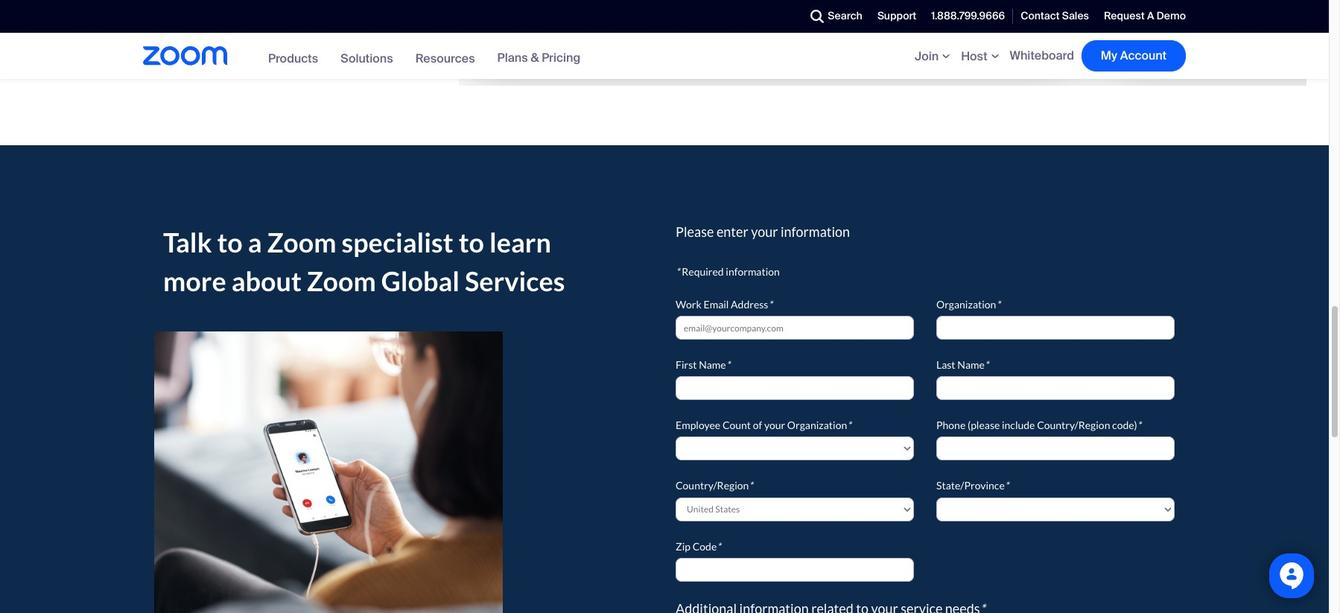 Task type: describe. For each thing, give the bounding box(es) containing it.
0 vertical spatial your
[[751, 224, 778, 240]]

last
[[936, 358, 955, 371]]

america's
[[512, 36, 564, 51]]

code
[[693, 540, 717, 552]]

of inside head of it infrastructure fortune media (usa) corp
[[1184, 1, 1195, 15]]

support link
[[870, 0, 924, 33]]

resources
[[415, 50, 475, 66]]

please enter your information
[[676, 224, 850, 240]]

my
[[1101, 48, 1117, 63]]

whiteboard
[[1010, 48, 1074, 63]]

&
[[531, 50, 539, 66]]

2 to from the left
[[459, 226, 484, 259]]

state/province
[[936, 479, 1005, 492]]

count
[[722, 419, 751, 432]]

employee
[[676, 419, 720, 432]]

global
[[381, 264, 460, 297]]

fortune
[[1153, 18, 1195, 32]]

include
[[1002, 419, 1035, 432]]

more
[[163, 264, 226, 297]]

enter
[[716, 224, 748, 240]]

please
[[676, 224, 714, 240]]

talk to a zoom specialist to learn more about zoom global services
[[163, 226, 565, 297]]

1 to from the left
[[217, 226, 243, 259]]

0 vertical spatial information
[[781, 224, 850, 240]]

0 horizontal spatial country/region
[[676, 479, 749, 492]]

1 vertical spatial zoom
[[307, 264, 376, 297]]

(usa)
[[1234, 18, 1264, 32]]

organization *
[[936, 298, 1000, 311]]

zip
[[676, 540, 691, 552]]

products
[[268, 50, 318, 66]]

whiteboard link
[[1010, 48, 1074, 63]]

my account link
[[1082, 40, 1186, 72]]

zoom logo image
[[143, 46, 227, 66]]

host
[[961, 48, 987, 64]]

solutions
[[341, 50, 393, 66]]

address
[[731, 298, 768, 311]]

talk
[[163, 226, 212, 259]]

infrastructure
[[1210, 1, 1285, 15]]

last name *
[[936, 358, 989, 371]]

zip code *
[[676, 540, 721, 552]]

solutions button
[[341, 50, 393, 66]]

producer
[[512, 19, 562, 34]]

account
[[1120, 48, 1167, 63]]

name for last name
[[957, 358, 985, 371]]

talent
[[589, 36, 622, 51]]

phone
[[936, 419, 966, 432]]

plans & pricing link
[[497, 50, 580, 66]]



Task type: vqa. For each thing, say whether or not it's contained in the screenshot.
top and
no



Task type: locate. For each thing, give the bounding box(es) containing it.
my account
[[1101, 48, 1167, 63]]

1 name from the left
[[699, 358, 726, 371]]

join
[[915, 48, 939, 64]]

search
[[828, 9, 862, 23]]

search image
[[811, 10, 824, 23], [811, 10, 824, 23]]

name
[[699, 358, 726, 371], [957, 358, 985, 371]]

(please
[[968, 419, 1000, 432]]

about
[[231, 264, 302, 297]]

0 vertical spatial of
[[1184, 1, 1195, 15]]

head
[[1153, 1, 1181, 15]]

a
[[1147, 9, 1154, 23]]

country/region left code)
[[1037, 419, 1110, 432]]

learn
[[489, 226, 551, 259]]

of
[[1184, 1, 1195, 15], [753, 419, 762, 432]]

1 horizontal spatial to
[[459, 226, 484, 259]]

1.888.799.9666 link
[[924, 0, 1012, 33]]

head of it infrastructure fortune media (usa) corp
[[1153, 1, 1293, 32]]

name right last
[[957, 358, 985, 371]]

first
[[676, 358, 697, 371]]

plans
[[497, 50, 528, 66]]

code)
[[1112, 419, 1137, 432]]

phone (please include country/region code) *
[[936, 419, 1141, 432]]

0 vertical spatial country/region
[[1037, 419, 1110, 432]]

request a demo
[[1104, 9, 1186, 23]]

country/region
[[1037, 419, 1110, 432], [676, 479, 749, 492]]

to
[[217, 226, 243, 259], [459, 226, 484, 259]]

1 horizontal spatial of
[[1184, 1, 1195, 15]]

services
[[465, 264, 565, 297]]

required
[[682, 265, 724, 278]]

zoom down specialist
[[307, 264, 376, 297]]

a
[[248, 226, 262, 259]]

work
[[676, 298, 702, 311]]

0 vertical spatial zoom
[[267, 226, 336, 259]]

0 horizontal spatial organization
[[787, 419, 847, 432]]

media
[[1198, 18, 1231, 32]]

1 horizontal spatial information
[[781, 224, 850, 240]]

support
[[877, 9, 916, 23]]

email@yourcompany.com email field
[[676, 316, 914, 340]]

work email address *
[[676, 298, 772, 311]]

None search field
[[756, 4, 807, 28]]

name for first name
[[699, 358, 726, 371]]

1 vertical spatial of
[[753, 419, 762, 432]]

1 vertical spatial information
[[726, 265, 780, 278]]

join button
[[915, 48, 954, 64]]

1 vertical spatial your
[[764, 419, 785, 432]]

first name *
[[676, 358, 730, 371]]

products button
[[268, 50, 318, 66]]

contact sales link
[[1013, 0, 1096, 33]]

None text field
[[676, 376, 914, 400], [936, 437, 1175, 461], [676, 376, 914, 400], [936, 437, 1175, 461]]

state/province *
[[936, 479, 1009, 492]]

1.888.799.9666
[[931, 9, 1005, 23]]

0 vertical spatial organization
[[936, 298, 996, 311]]

to left a
[[217, 226, 243, 259]]

country/region *
[[676, 479, 753, 492]]

contact sales
[[1021, 9, 1089, 23]]

employee count of your organization *
[[676, 419, 851, 432]]

got
[[567, 36, 587, 51]]

of right count
[[753, 419, 762, 432]]

specialist
[[341, 226, 453, 259]]

None text field
[[936, 316, 1175, 340], [936, 376, 1175, 400], [676, 558, 914, 582], [936, 316, 1175, 340], [936, 376, 1175, 400], [676, 558, 914, 582]]

zoom
[[267, 226, 336, 259], [307, 264, 376, 297]]

plans & pricing
[[497, 50, 580, 66]]

1 vertical spatial country/region
[[676, 479, 749, 492]]

1 horizontal spatial name
[[957, 358, 985, 371]]

to left learn on the top of page
[[459, 226, 484, 259]]

country/region up the code
[[676, 479, 749, 492]]

* required information
[[676, 265, 780, 278]]

email
[[704, 298, 729, 311]]

of left it
[[1184, 1, 1195, 15]]

corp
[[1267, 18, 1293, 32]]

your right enter
[[751, 224, 778, 240]]

0 horizontal spatial information
[[726, 265, 780, 278]]

request a demo link
[[1096, 0, 1186, 33]]

0 horizontal spatial of
[[753, 419, 762, 432]]

resources button
[[415, 50, 475, 66]]

1 horizontal spatial organization
[[936, 298, 996, 311]]

2 name from the left
[[957, 358, 985, 371]]

sales
[[1062, 9, 1089, 23]]

organization
[[936, 298, 996, 311], [787, 419, 847, 432]]

request
[[1104, 9, 1145, 23]]

zoom right a
[[267, 226, 336, 259]]

contact
[[1021, 9, 1060, 23]]

1 horizontal spatial country/region
[[1037, 419, 1110, 432]]

host button
[[961, 48, 1002, 64]]

1 vertical spatial organization
[[787, 419, 847, 432]]

0 horizontal spatial to
[[217, 226, 243, 259]]

demo
[[1157, 9, 1186, 23]]

it
[[1197, 1, 1208, 15]]

*
[[676, 265, 680, 278], [768, 298, 772, 311], [996, 298, 1000, 311], [726, 358, 730, 371], [985, 358, 989, 371], [847, 419, 851, 432], [1137, 419, 1141, 432], [749, 479, 753, 492], [1005, 479, 1009, 492], [717, 540, 721, 552]]

your
[[751, 224, 778, 240], [764, 419, 785, 432]]

your right count
[[764, 419, 785, 432]]

name right first
[[699, 358, 726, 371]]

producer america's got talent
[[512, 19, 622, 51]]

0 horizontal spatial name
[[699, 358, 726, 371]]

information
[[781, 224, 850, 240], [726, 265, 780, 278]]

pricing
[[542, 50, 580, 66]]



